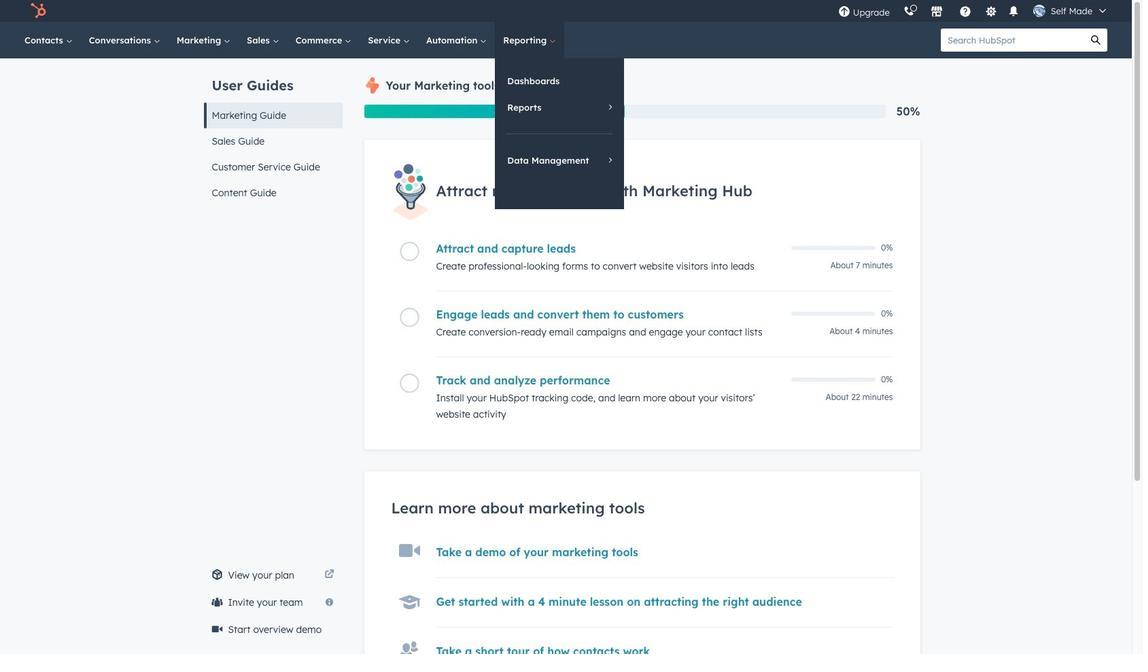 Task type: describe. For each thing, give the bounding box(es) containing it.
link opens in a new window image
[[325, 571, 334, 581]]

link opens in a new window image
[[325, 568, 334, 584]]

user guides element
[[204, 58, 342, 206]]



Task type: vqa. For each thing, say whether or not it's contained in the screenshot.
seventh HubSpot from the top of the page
no



Task type: locate. For each thing, give the bounding box(es) containing it.
progress bar
[[364, 105, 625, 118]]

marketplaces image
[[931, 6, 943, 18]]

Search HubSpot search field
[[941, 29, 1085, 52]]

menu
[[832, 0, 1116, 22]]

reporting menu
[[495, 58, 625, 209]]

ruby anderson image
[[1034, 5, 1046, 17]]



